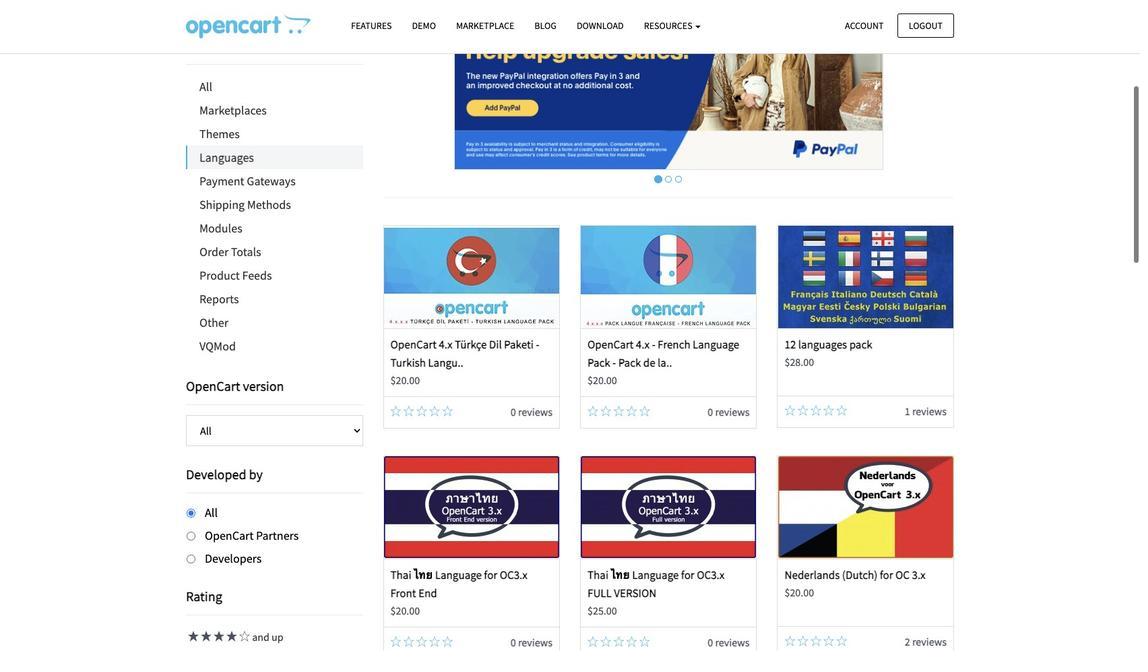Task type: vqa. For each thing, say whether or not it's contained in the screenshot.


Task type: locate. For each thing, give the bounding box(es) containing it.
$20.00 inside the opencart 4.x - french language pack - pack de la.. $20.00
[[588, 374, 617, 387]]

payment gateways
[[200, 173, 296, 189]]

for for thai ไทย language for oc3.x front end
[[484, 567, 498, 582]]

french
[[658, 337, 691, 352]]

version
[[243, 378, 284, 394]]

1 horizontal spatial 4.x
[[636, 337, 650, 352]]

thai ไทย language for oc3.x front end image
[[384, 456, 559, 559]]

resources
[[644, 20, 695, 32]]

1 reviews
[[905, 405, 947, 418]]

2 pack from the left
[[619, 355, 641, 370]]

rating
[[186, 588, 222, 605]]

product
[[200, 268, 240, 283]]

1 pack from the left
[[588, 355, 611, 370]]

langu..
[[428, 355, 464, 370]]

and up
[[250, 631, 284, 644]]

opencart up developers
[[205, 528, 254, 543]]

thai ไทย language for oc3.x front end $20.00
[[391, 567, 528, 618]]

opencart 4.x türkçe dil paketi - turkish langu.. link
[[391, 337, 540, 370]]

thai up front
[[391, 567, 412, 582]]

reviews
[[913, 405, 947, 418], [518, 405, 553, 419], [716, 405, 750, 419], [913, 635, 947, 648], [518, 635, 553, 649], [716, 635, 750, 649]]

opencart partners
[[205, 528, 299, 543]]

opencart
[[391, 337, 437, 352], [588, 337, 634, 352], [186, 378, 240, 394], [205, 528, 254, 543]]

- inside opencart 4.x türkçe dil paketi - turkish langu.. $20.00
[[536, 337, 540, 352]]

demo link
[[402, 14, 446, 38]]

thai up 'full'
[[588, 567, 609, 582]]

0 horizontal spatial 4.x
[[439, 337, 453, 352]]

2 horizontal spatial language
[[693, 337, 740, 352]]

$20.00 down nederlands
[[785, 586, 815, 599]]

4.x up de
[[636, 337, 650, 352]]

modules
[[200, 220, 242, 236]]

None radio
[[187, 555, 196, 563]]

shipping methods
[[200, 197, 291, 212]]

oc3.x
[[500, 567, 528, 582], [697, 567, 725, 582]]

1 oc3.x from the left
[[500, 567, 528, 582]]

0 horizontal spatial pack
[[588, 355, 611, 370]]

1 ไทย from the left
[[414, 567, 433, 582]]

1 for from the left
[[484, 567, 498, 582]]

ไทย inside thai ไทย language for oc3.x full version $25.00
[[611, 567, 630, 582]]

2 for from the left
[[681, 567, 695, 582]]

2 ไทย from the left
[[611, 567, 630, 582]]

$20.00 down turkish
[[391, 374, 420, 387]]

star light o image
[[798, 405, 809, 416], [811, 405, 822, 416], [824, 405, 835, 416], [391, 406, 401, 417], [404, 406, 414, 417], [417, 406, 427, 417], [430, 406, 440, 417], [627, 406, 637, 417], [640, 406, 650, 417], [237, 631, 250, 642], [785, 635, 796, 646], [824, 635, 835, 646], [837, 635, 848, 646], [391, 636, 401, 647], [417, 636, 427, 647], [430, 636, 440, 647], [588, 636, 599, 647], [601, 636, 612, 647], [627, 636, 637, 647], [640, 636, 650, 647]]

reviews for nederlands (dutch) for oc 3.x
[[913, 635, 947, 648]]

2 oc3.x from the left
[[697, 567, 725, 582]]

thai
[[391, 567, 412, 582], [588, 567, 609, 582]]

0 reviews for opencart 4.x türkçe dil paketi - turkish langu..
[[511, 405, 553, 419]]

download
[[577, 20, 624, 32]]

0 for opencart 4.x türkçe dil paketi - turkish langu..
[[511, 405, 516, 419]]

- left de
[[613, 355, 616, 370]]

0 horizontal spatial for
[[484, 567, 498, 582]]

1 vertical spatial all
[[205, 505, 218, 520]]

2 horizontal spatial for
[[880, 567, 894, 582]]

paypal payment gateway image
[[454, 1, 884, 170]]

language right the french
[[693, 337, 740, 352]]

12
[[785, 337, 796, 352]]

0 reviews
[[511, 405, 553, 419], [708, 405, 750, 419], [511, 635, 553, 649], [708, 635, 750, 649]]

language
[[693, 337, 740, 352], [435, 567, 482, 582], [632, 567, 679, 582]]

$20.00 down front
[[391, 604, 420, 618]]

star light image
[[186, 631, 199, 642], [199, 631, 212, 642], [212, 631, 225, 642], [225, 631, 237, 642]]

category
[[186, 37, 237, 54]]

ไทย for version
[[611, 567, 630, 582]]

0 for thai ไทย language for oc3.x full version
[[708, 635, 713, 649]]

developed by
[[186, 466, 263, 483]]

reports link
[[186, 287, 363, 311]]

$20.00 down opencart 4.x - french language pack - pack de la.. link
[[588, 374, 617, 387]]

1 horizontal spatial thai
[[588, 567, 609, 582]]

payment
[[200, 173, 245, 189]]

0 horizontal spatial thai
[[391, 567, 412, 582]]

1 horizontal spatial oc3.x
[[697, 567, 725, 582]]

paketi
[[504, 337, 534, 352]]

ไทย up end
[[414, 567, 433, 582]]

1 4.x from the left
[[439, 337, 453, 352]]

2 reviews
[[905, 635, 947, 648]]

oc3.x inside the thai ไทย language for oc3.x front end $20.00
[[500, 567, 528, 582]]

reviews for thai ไทย language for oc3.x front end
[[518, 635, 553, 649]]

opencart language  extensions image
[[186, 14, 311, 38]]

for inside the thai ไทย language for oc3.x front end $20.00
[[484, 567, 498, 582]]

opencart down vqmod
[[186, 378, 240, 394]]

- up de
[[652, 337, 656, 352]]

opencart inside opencart 4.x türkçe dil paketi - turkish langu.. $20.00
[[391, 337, 437, 352]]

language inside the thai ไทย language for oc3.x front end $20.00
[[435, 567, 482, 582]]

$28.00
[[785, 355, 815, 369]]

oc3.x for thai ไทย language for oc3.x full version
[[697, 567, 725, 582]]

opencart left the french
[[588, 337, 634, 352]]

thai inside the thai ไทย language for oc3.x front end $20.00
[[391, 567, 412, 582]]

features
[[351, 20, 392, 32]]

1 horizontal spatial language
[[632, 567, 679, 582]]

pack
[[588, 355, 611, 370], [619, 355, 641, 370]]

- right the paketi
[[536, 337, 540, 352]]

2 horizontal spatial -
[[652, 337, 656, 352]]

4.x up langu..
[[439, 337, 453, 352]]

1 horizontal spatial for
[[681, 567, 695, 582]]

oc3.x inside thai ไทย language for oc3.x full version $25.00
[[697, 567, 725, 582]]

opencart 4.x türkçe dil paketi - turkish langu.. image
[[384, 226, 559, 328]]

for inside thai ไทย language for oc3.x full version $25.00
[[681, 567, 695, 582]]

0 horizontal spatial -
[[536, 337, 540, 352]]

nederlands (dutch) for oc 3.x $20.00
[[785, 567, 926, 599]]

language up version
[[632, 567, 679, 582]]

developers
[[205, 551, 262, 566]]

4.x inside opencart 4.x türkçe dil paketi - turkish langu.. $20.00
[[439, 337, 453, 352]]

0 horizontal spatial oc3.x
[[500, 567, 528, 582]]

opencart 4.x - french language pack - pack de la.. link
[[588, 337, 740, 370]]

2 4.x from the left
[[636, 337, 650, 352]]

2 star light image from the left
[[199, 631, 212, 642]]

0 for thai ไทย language for oc3.x front end
[[511, 635, 516, 649]]

opencart 4.x türkçe dil paketi - turkish langu.. $20.00
[[391, 337, 540, 387]]

nederlands (dutch) for oc 3.x link
[[785, 567, 926, 582]]

marketplaces
[[200, 102, 267, 118]]

language inside thai ไทย language for oc3.x full version $25.00
[[632, 567, 679, 582]]

order totals link
[[186, 240, 363, 264]]

ไทย inside the thai ไทย language for oc3.x front end $20.00
[[414, 567, 433, 582]]

ไทย up version
[[611, 567, 630, 582]]

all up the marketplaces
[[200, 79, 212, 94]]

account
[[845, 19, 884, 31]]

all link
[[186, 75, 363, 98]]

reviews for thai ไทย language for oc3.x full version
[[716, 635, 750, 649]]

$20.00 inside opencart 4.x türkçe dil paketi - turkish langu.. $20.00
[[391, 374, 420, 387]]

3 for from the left
[[880, 567, 894, 582]]

2 thai from the left
[[588, 567, 609, 582]]

0 horizontal spatial ไทย
[[414, 567, 433, 582]]

vqmod link
[[186, 334, 363, 358]]

opencart inside the opencart 4.x - french language pack - pack de la.. $20.00
[[588, 337, 634, 352]]

0 horizontal spatial language
[[435, 567, 482, 582]]

language up end
[[435, 567, 482, 582]]

1 thai from the left
[[391, 567, 412, 582]]

0 reviews for thai ไทย language for oc3.x front end
[[511, 635, 553, 649]]

nederlands (dutch) for oc 3.x image
[[778, 456, 954, 559]]

ไทย for end
[[414, 567, 433, 582]]

star light o image
[[785, 405, 796, 416], [837, 405, 848, 416], [442, 406, 453, 417], [588, 406, 599, 417], [601, 406, 612, 417], [614, 406, 625, 417], [798, 635, 809, 646], [811, 635, 822, 646], [404, 636, 414, 647], [442, 636, 453, 647], [614, 636, 625, 647]]

-
[[536, 337, 540, 352], [652, 337, 656, 352], [613, 355, 616, 370]]

4.x inside the opencart 4.x - french language pack - pack de la.. $20.00
[[636, 337, 650, 352]]

türkçe
[[455, 337, 487, 352]]

star light o image inside and up link
[[237, 631, 250, 642]]

0 reviews for thai ไทย language for oc3.x full version
[[708, 635, 750, 649]]

$20.00
[[391, 374, 420, 387], [588, 374, 617, 387], [785, 586, 815, 599], [391, 604, 420, 618]]

3.x
[[912, 567, 926, 582]]

None radio
[[187, 509, 196, 518], [187, 532, 196, 541], [187, 509, 196, 518], [187, 532, 196, 541]]

ไทย
[[414, 567, 433, 582], [611, 567, 630, 582]]

logout link
[[898, 13, 955, 38]]

for
[[484, 567, 498, 582], [681, 567, 695, 582], [880, 567, 894, 582]]

opencart up turkish
[[391, 337, 437, 352]]

1 horizontal spatial ไทย
[[611, 567, 630, 582]]

feeds
[[242, 268, 272, 283]]

blog
[[535, 20, 557, 32]]

all down developed
[[205, 505, 218, 520]]

thai ไทย language for oc3.x front end link
[[391, 567, 528, 601]]

0
[[511, 405, 516, 419], [708, 405, 713, 419], [511, 635, 516, 649], [708, 635, 713, 649]]

all
[[200, 79, 212, 94], [205, 505, 218, 520]]

1 horizontal spatial -
[[613, 355, 616, 370]]

opencart 4.x - french language pack - pack de la.. $20.00
[[588, 337, 740, 387]]

1 horizontal spatial pack
[[619, 355, 641, 370]]

thai inside thai ไทย language for oc3.x full version $25.00
[[588, 567, 609, 582]]



Task type: describe. For each thing, give the bounding box(es) containing it.
features link
[[341, 14, 402, 38]]

4 star light image from the left
[[225, 631, 237, 642]]

other link
[[186, 311, 363, 334]]

opencart for opencart 4.x - french language pack - pack de la.. $20.00
[[588, 337, 634, 352]]

themes link
[[186, 122, 363, 146]]

la..
[[658, 355, 672, 370]]

methods
[[247, 197, 291, 212]]

resources link
[[634, 14, 712, 38]]

thai ไทย language for oc3.x full version link
[[588, 567, 725, 601]]

languages
[[799, 337, 848, 352]]

marketplaces link
[[186, 98, 363, 122]]

full
[[588, 586, 612, 601]]

reviews for opencart 4.x türkçe dil paketi - turkish langu..
[[518, 405, 553, 419]]

order totals
[[200, 244, 261, 260]]

turkish
[[391, 355, 426, 370]]

languages link
[[187, 146, 363, 169]]

12 languages pack image
[[778, 226, 954, 328]]

opencart for opencart version
[[186, 378, 240, 394]]

opencart 4.x - french language pack - pack de la.. image
[[581, 226, 757, 328]]

modules link
[[186, 216, 363, 240]]

version
[[614, 586, 657, 601]]

demo
[[412, 20, 436, 32]]

0 vertical spatial all
[[200, 79, 212, 94]]

front
[[391, 586, 416, 601]]

thai for thai ไทย language for oc3.x front end
[[391, 567, 412, 582]]

marketplace link
[[446, 14, 525, 38]]

gateways
[[247, 173, 296, 189]]

1
[[905, 405, 911, 418]]

$25.00
[[588, 604, 617, 618]]

$20.00 inside the thai ไทย language for oc3.x front end $20.00
[[391, 604, 420, 618]]

account link
[[834, 13, 896, 38]]

for inside nederlands (dutch) for oc 3.x $20.00
[[880, 567, 894, 582]]

opencart version
[[186, 378, 284, 394]]

logout
[[909, 19, 943, 31]]

download link
[[567, 14, 634, 38]]

opencart for opencart 4.x türkçe dil paketi - turkish langu.. $20.00
[[391, 337, 437, 352]]

oc
[[896, 567, 910, 582]]

other
[[200, 315, 229, 330]]

thai for thai ไทย language for oc3.x full version
[[588, 567, 609, 582]]

2
[[905, 635, 911, 648]]

totals
[[231, 244, 261, 260]]

language for thai ไทย language for oc3.x full version
[[632, 567, 679, 582]]

reviews for opencart 4.x - french language pack - pack de la..
[[716, 405, 750, 419]]

payment gateways link
[[186, 169, 363, 193]]

order
[[200, 244, 229, 260]]

0 reviews for opencart 4.x - french language pack - pack de la..
[[708, 405, 750, 419]]

developed
[[186, 466, 246, 483]]

dil
[[489, 337, 502, 352]]

themes
[[200, 126, 240, 142]]

blog link
[[525, 14, 567, 38]]

by
[[249, 466, 263, 483]]

$20.00 inside nederlands (dutch) for oc 3.x $20.00
[[785, 586, 815, 599]]

language for thai ไทย language for oc3.x front end
[[435, 567, 482, 582]]

(dutch)
[[843, 567, 878, 582]]

languages
[[200, 150, 254, 165]]

reports
[[200, 291, 239, 307]]

up
[[272, 631, 284, 644]]

oc3.x for thai ไทย language for oc3.x front end
[[500, 567, 528, 582]]

vqmod
[[200, 338, 236, 354]]

pack
[[850, 337, 873, 352]]

product feeds link
[[186, 264, 363, 287]]

marketplace
[[456, 20, 515, 32]]

shipping
[[200, 197, 245, 212]]

12 languages pack link
[[785, 337, 873, 352]]

thai ไทย language for oc3.x full version image
[[581, 456, 757, 559]]

product feeds
[[200, 268, 272, 283]]

language inside the opencart 4.x - french language pack - pack de la.. $20.00
[[693, 337, 740, 352]]

4.x for -
[[636, 337, 650, 352]]

thai ไทย language for oc3.x full version $25.00
[[588, 567, 725, 618]]

partners
[[256, 528, 299, 543]]

reviews for 12 languages pack
[[913, 405, 947, 418]]

12 languages pack $28.00
[[785, 337, 873, 369]]

0 for opencart 4.x - french language pack - pack de la..
[[708, 405, 713, 419]]

for for thai ไทย language for oc3.x full version
[[681, 567, 695, 582]]

and
[[252, 631, 270, 644]]

1 star light image from the left
[[186, 631, 199, 642]]

3 star light image from the left
[[212, 631, 225, 642]]

nederlands
[[785, 567, 840, 582]]

de
[[644, 355, 656, 370]]

4.x for türkçe
[[439, 337, 453, 352]]

shipping methods link
[[186, 193, 363, 216]]

and up link
[[186, 631, 284, 644]]

end
[[419, 586, 437, 601]]

opencart for opencart partners
[[205, 528, 254, 543]]



